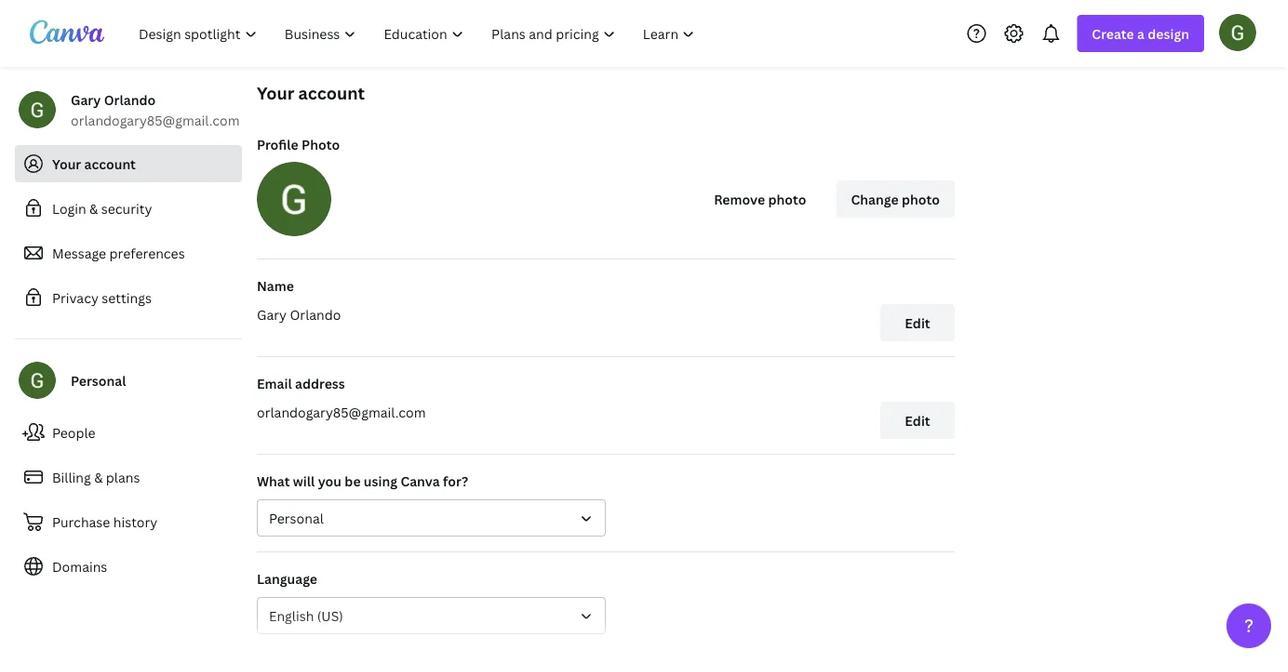 Task type: describe. For each thing, give the bounding box(es) containing it.
0 horizontal spatial orlandogary85@gmail.com
[[71, 111, 240, 129]]

top level navigation element
[[127, 15, 710, 52]]

1 horizontal spatial account
[[298, 81, 365, 104]]

profile photo
[[257, 135, 340, 153]]

using
[[364, 472, 397, 490]]

create a design
[[1092, 25, 1189, 42]]

language
[[257, 570, 317, 588]]

& for billing
[[94, 469, 103, 486]]

account inside your account link
[[84, 155, 136, 173]]

settings
[[102, 289, 152, 307]]

edit for orlandogary85@gmail.com
[[905, 412, 930, 429]]

photo
[[302, 135, 340, 153]]

create
[[1092, 25, 1134, 42]]

you
[[318, 472, 342, 490]]

photo for remove photo
[[768, 190, 806, 208]]

edit button for orlandogary85@gmail.com
[[880, 402, 955, 439]]

billing & plans link
[[15, 459, 242, 496]]

security
[[101, 200, 152, 217]]

billing & plans
[[52, 469, 140, 486]]

your account link
[[15, 145, 242, 182]]

edit for gary orlando
[[905, 314, 930, 332]]

will
[[293, 472, 315, 490]]

domains link
[[15, 548, 242, 585]]

change photo button
[[836, 181, 955, 218]]

gary for gary orlando orlandogary85@gmail.com
[[71, 91, 101, 108]]

& for login
[[89, 200, 98, 217]]

edit button for gary orlando
[[880, 304, 955, 342]]

design
[[1148, 25, 1189, 42]]

gary orlando image
[[1219, 14, 1256, 51]]

remove photo
[[714, 190, 806, 208]]

message preferences link
[[15, 235, 242, 272]]

message
[[52, 244, 106, 262]]

personal inside personal button
[[269, 510, 324, 527]]

orlando for gary orlando orlandogary85@gmail.com
[[104, 91, 156, 108]]

remove photo button
[[699, 181, 821, 218]]

profile
[[257, 135, 298, 153]]

remove
[[714, 190, 765, 208]]

1 horizontal spatial orlandogary85@gmail.com
[[257, 403, 426, 421]]

canva
[[401, 472, 440, 490]]

what will you be using canva for?
[[257, 472, 468, 490]]

0 horizontal spatial personal
[[71, 372, 126, 389]]

Personal button
[[257, 500, 606, 537]]

photo for change photo
[[902, 190, 940, 208]]



Task type: vqa. For each thing, say whether or not it's contained in the screenshot.
TOP LEVEL NAVIGATION 'ELEMENT'
yes



Task type: locate. For each thing, give the bounding box(es) containing it.
1 horizontal spatial personal
[[269, 510, 324, 527]]

gary up your account link
[[71, 91, 101, 108]]

0 vertical spatial account
[[298, 81, 365, 104]]

orlando
[[104, 91, 156, 108], [290, 306, 341, 323]]

message preferences
[[52, 244, 185, 262]]

1 vertical spatial orlandogary85@gmail.com
[[257, 403, 426, 421]]

address
[[295, 375, 345, 392]]

be
[[345, 472, 361, 490]]

account up the 'login & security' in the top left of the page
[[84, 155, 136, 173]]

0 vertical spatial edit button
[[880, 304, 955, 342]]

login & security link
[[15, 190, 242, 227]]

login
[[52, 200, 86, 217]]

email
[[257, 375, 292, 392]]

change
[[851, 190, 899, 208]]

1 vertical spatial edit
[[905, 412, 930, 429]]

your inside your account link
[[52, 155, 81, 173]]

0 horizontal spatial account
[[84, 155, 136, 173]]

personal up people
[[71, 372, 126, 389]]

0 horizontal spatial gary
[[71, 91, 101, 108]]

personal
[[71, 372, 126, 389], [269, 510, 324, 527]]

gary down name
[[257, 306, 287, 323]]

your account up photo
[[257, 81, 365, 104]]

email address
[[257, 375, 345, 392]]

gary orlando orlandogary85@gmail.com
[[71, 91, 240, 129]]

gary for gary orlando
[[257, 306, 287, 323]]

1 photo from the left
[[768, 190, 806, 208]]

purchase history
[[52, 513, 158, 531]]

name
[[257, 277, 294, 295]]

orlandogary85@gmail.com up your account link
[[71, 111, 240, 129]]

privacy settings link
[[15, 279, 242, 316]]

photo right 'remove'
[[768, 190, 806, 208]]

preferences
[[109, 244, 185, 262]]

1 vertical spatial &
[[94, 469, 103, 486]]

& left the "plans"
[[94, 469, 103, 486]]

photo right change
[[902, 190, 940, 208]]

orlando down name
[[290, 306, 341, 323]]

1 horizontal spatial photo
[[902, 190, 940, 208]]

plans
[[106, 469, 140, 486]]

1 vertical spatial personal
[[269, 510, 324, 527]]

your account
[[257, 81, 365, 104], [52, 155, 136, 173]]

orlando inside 'gary orlando orlandogary85@gmail.com'
[[104, 91, 156, 108]]

photo
[[768, 190, 806, 208], [902, 190, 940, 208]]

english (us)
[[269, 607, 343, 625]]

your account inside your account link
[[52, 155, 136, 173]]

for?
[[443, 472, 468, 490]]

history
[[113, 513, 158, 531]]

purchase
[[52, 513, 110, 531]]

your up profile
[[257, 81, 294, 104]]

personal down will
[[269, 510, 324, 527]]

0 vertical spatial orlandogary85@gmail.com
[[71, 111, 240, 129]]

2 edit button from the top
[[880, 402, 955, 439]]

0 vertical spatial orlando
[[104, 91, 156, 108]]

account up photo
[[298, 81, 365, 104]]

gary
[[71, 91, 101, 108], [257, 306, 287, 323]]

change photo
[[851, 190, 940, 208]]

edit
[[905, 314, 930, 332], [905, 412, 930, 429]]

orlando up your account link
[[104, 91, 156, 108]]

1 horizontal spatial your
[[257, 81, 294, 104]]

gary inside 'gary orlando orlandogary85@gmail.com'
[[71, 91, 101, 108]]

1 vertical spatial your
[[52, 155, 81, 173]]

1 vertical spatial edit button
[[880, 402, 955, 439]]

1 horizontal spatial orlando
[[290, 306, 341, 323]]

0 horizontal spatial your account
[[52, 155, 136, 173]]

1 horizontal spatial your account
[[257, 81, 365, 104]]

1 edit button from the top
[[880, 304, 955, 342]]

create a design button
[[1077, 15, 1204, 52]]

&
[[89, 200, 98, 217], [94, 469, 103, 486]]

1 vertical spatial account
[[84, 155, 136, 173]]

0 horizontal spatial orlando
[[104, 91, 156, 108]]

people
[[52, 424, 95, 442]]

your up login
[[52, 155, 81, 173]]

1 vertical spatial orlando
[[290, 306, 341, 323]]

your account up the 'login & security' in the top left of the page
[[52, 155, 136, 173]]

orlandogary85@gmail.com
[[71, 111, 240, 129], [257, 403, 426, 421]]

0 vertical spatial edit
[[905, 314, 930, 332]]

billing
[[52, 469, 91, 486]]

a
[[1137, 25, 1145, 42]]

privacy
[[52, 289, 99, 307]]

0 vertical spatial your
[[257, 81, 294, 104]]

0 vertical spatial gary
[[71, 91, 101, 108]]

0 horizontal spatial your
[[52, 155, 81, 173]]

Language: English (US) button
[[257, 597, 606, 635]]

people link
[[15, 414, 242, 451]]

privacy settings
[[52, 289, 152, 307]]

1 vertical spatial gary
[[257, 306, 287, 323]]

& right login
[[89, 200, 98, 217]]

1 horizontal spatial gary
[[257, 306, 287, 323]]

login & security
[[52, 200, 152, 217]]

0 vertical spatial personal
[[71, 372, 126, 389]]

2 photo from the left
[[902, 190, 940, 208]]

english
[[269, 607, 314, 625]]

2 edit from the top
[[905, 412, 930, 429]]

your
[[257, 81, 294, 104], [52, 155, 81, 173]]

orlando for gary orlando
[[290, 306, 341, 323]]

domains
[[52, 558, 107, 576]]

0 vertical spatial your account
[[257, 81, 365, 104]]

edit button
[[880, 304, 955, 342], [880, 402, 955, 439]]

(us)
[[317, 607, 343, 625]]

0 horizontal spatial photo
[[768, 190, 806, 208]]

gary orlando
[[257, 306, 341, 323]]

orlandogary85@gmail.com down address on the bottom of page
[[257, 403, 426, 421]]

1 vertical spatial your account
[[52, 155, 136, 173]]

1 edit from the top
[[905, 314, 930, 332]]

0 vertical spatial &
[[89, 200, 98, 217]]

account
[[298, 81, 365, 104], [84, 155, 136, 173]]

what
[[257, 472, 290, 490]]

purchase history link
[[15, 503, 242, 541]]



